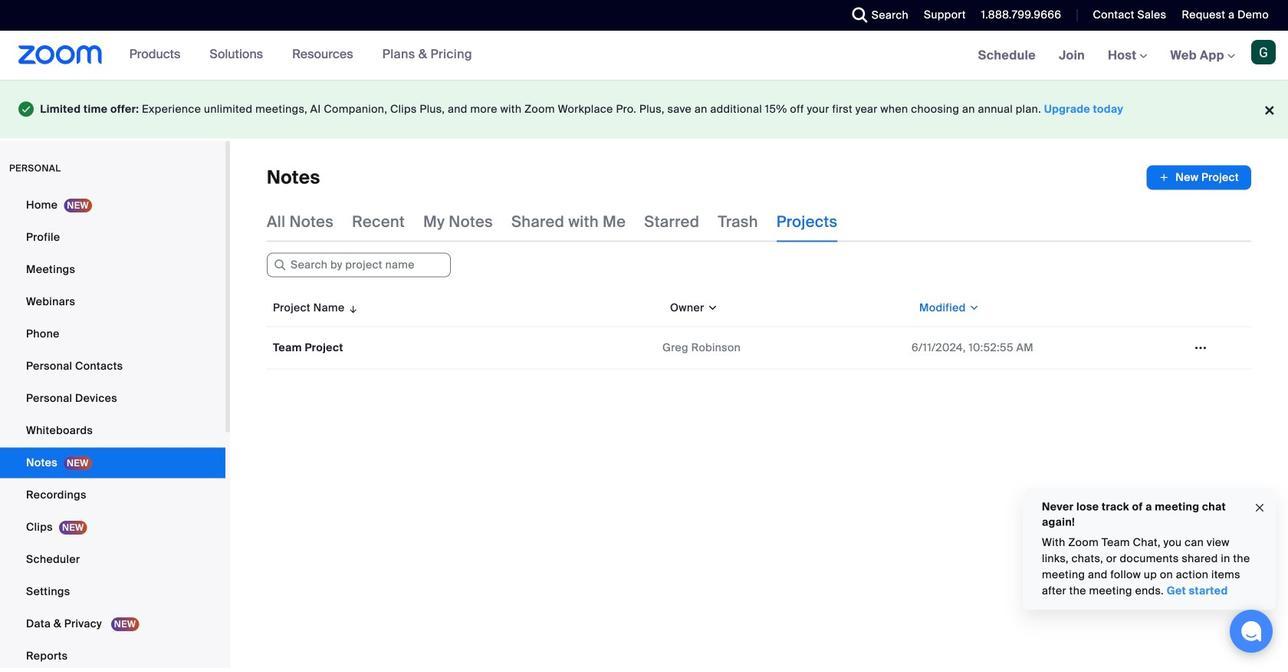Task type: vqa. For each thing, say whether or not it's contained in the screenshot.
the Profile picture at top right
yes



Task type: describe. For each thing, give the bounding box(es) containing it.
profile picture image
[[1252, 40, 1276, 64]]

arrow down image
[[345, 299, 359, 317]]

close image
[[1254, 499, 1266, 517]]

1 application from the top
[[267, 165, 1252, 190]]

edit project image
[[1189, 341, 1213, 355]]

meetings navigation
[[967, 31, 1289, 81]]

2 application from the top
[[267, 290, 1252, 369]]



Task type: locate. For each thing, give the bounding box(es) containing it.
open chat image
[[1241, 621, 1262, 642]]

1 vertical spatial application
[[267, 290, 1252, 369]]

tabs of all notes page tab list
[[267, 202, 838, 242]]

down image
[[705, 300, 719, 316]]

0 vertical spatial application
[[267, 165, 1252, 190]]

Search text field
[[267, 253, 451, 277]]

type image
[[18, 98, 34, 120]]

add image
[[1159, 170, 1170, 185]]

product information navigation
[[102, 31, 484, 80]]

footer
[[0, 80, 1289, 138]]

personal menu menu
[[0, 190, 225, 668]]

banner
[[0, 31, 1289, 81]]

application
[[267, 165, 1252, 190], [267, 290, 1252, 369]]

zoom logo image
[[18, 45, 102, 64]]



